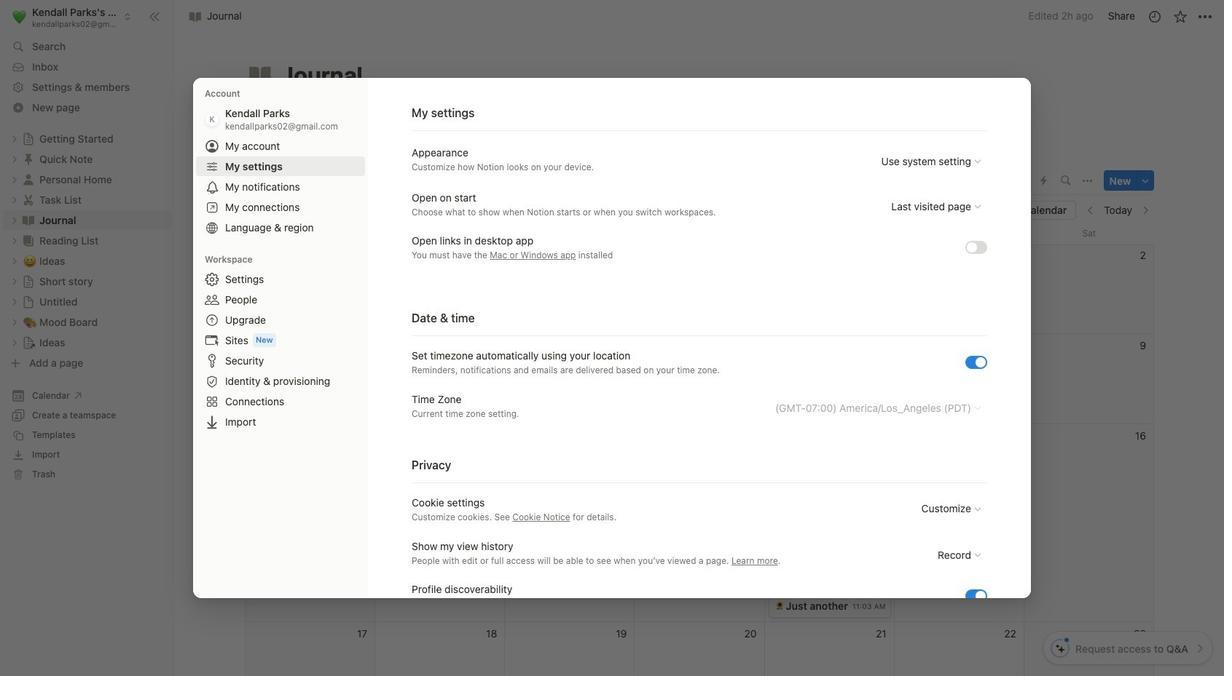 Task type: vqa. For each thing, say whether or not it's contained in the screenshot.
🔧 Change page icon
no



Task type: describe. For each thing, give the bounding box(es) containing it.
favorite image
[[1173, 9, 1187, 24]]

previous month image
[[1086, 206, 1096, 216]]

🥥 image
[[775, 477, 784, 489]]

🌻 image
[[775, 601, 784, 612]]



Task type: locate. For each thing, give the bounding box(es) containing it.
1 tab from the left
[[408, 171, 513, 191]]

updates image
[[1147, 9, 1162, 24]]

✨ image
[[775, 551, 784, 563]]

tab list
[[245, 166, 970, 196]]

💚 image
[[13, 8, 26, 26]]

create and view automations image
[[1041, 176, 1047, 186]]

close sidebar image
[[149, 11, 160, 22]]

tab
[[408, 171, 513, 191], [513, 171, 584, 191]]

2 tab from the left
[[513, 171, 584, 191]]

change page icon image
[[247, 62, 273, 88]]

next month image
[[1140, 206, 1150, 216]]



